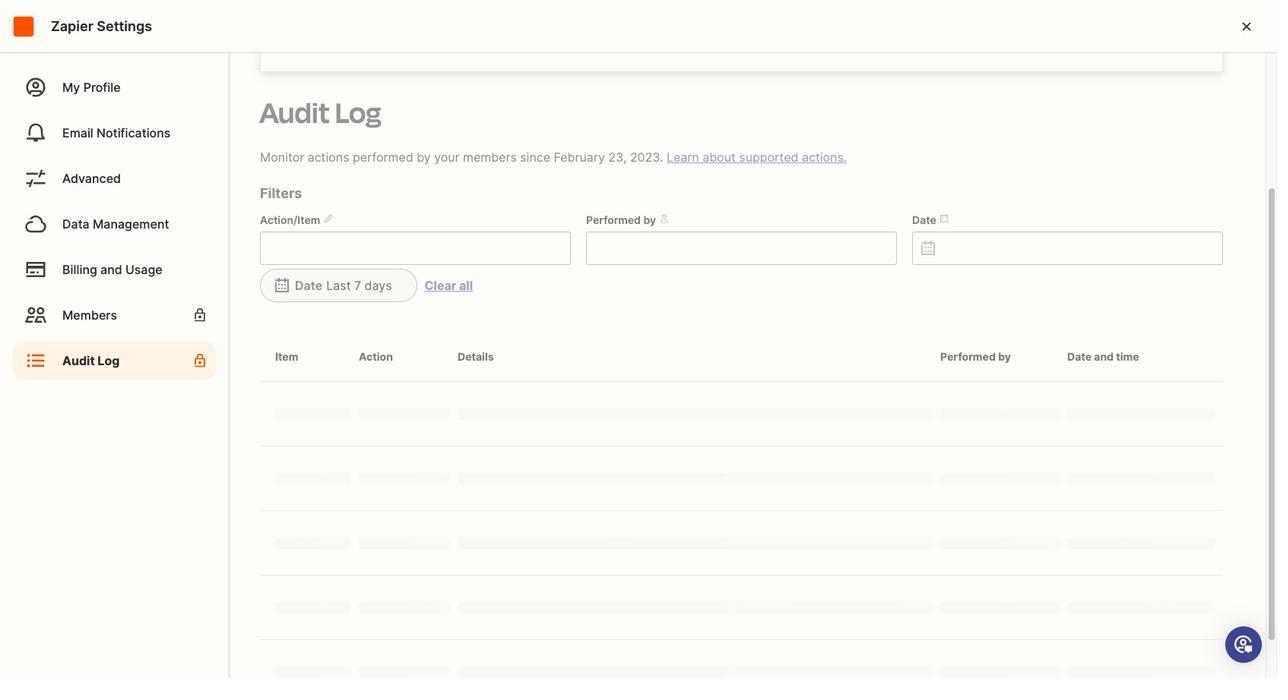 Task type: describe. For each thing, give the bounding box(es) containing it.
audit log
[[62, 353, 120, 369]]

zapier settings
[[51, 18, 152, 34]]

billing
[[62, 262, 97, 277]]

members
[[62, 308, 117, 323]]

email
[[62, 125, 93, 141]]

email notifications
[[62, 125, 171, 141]]

data
[[62, 217, 89, 232]]

members link
[[13, 296, 216, 334]]

audit
[[62, 353, 95, 369]]

management
[[93, 217, 169, 232]]

audit log link
[[13, 342, 216, 380]]

email notifications link
[[13, 114, 216, 152]]

close settings image
[[1237, 17, 1256, 35]]

zapier settings link
[[11, 14, 152, 38]]

data management link
[[13, 205, 216, 243]]

advanced link
[[13, 160, 216, 198]]

notifications
[[97, 125, 171, 141]]

data management
[[62, 217, 169, 232]]



Task type: vqa. For each thing, say whether or not it's contained in the screenshot.
you
no



Task type: locate. For each thing, give the bounding box(es) containing it.
advanced
[[62, 171, 121, 186]]

usage
[[125, 262, 162, 277]]

profile
[[83, 80, 121, 95]]

my profile link
[[13, 68, 216, 106]]

zapier
[[51, 18, 93, 34]]

open intercom messenger image
[[1234, 636, 1253, 654]]

log
[[98, 353, 120, 369]]

billing and usage link
[[13, 251, 216, 289]]

billing and usage
[[62, 262, 162, 277]]

settings
[[97, 18, 152, 34]]

and
[[100, 262, 122, 277]]

my profile
[[62, 80, 121, 95]]

my
[[62, 80, 80, 95]]



